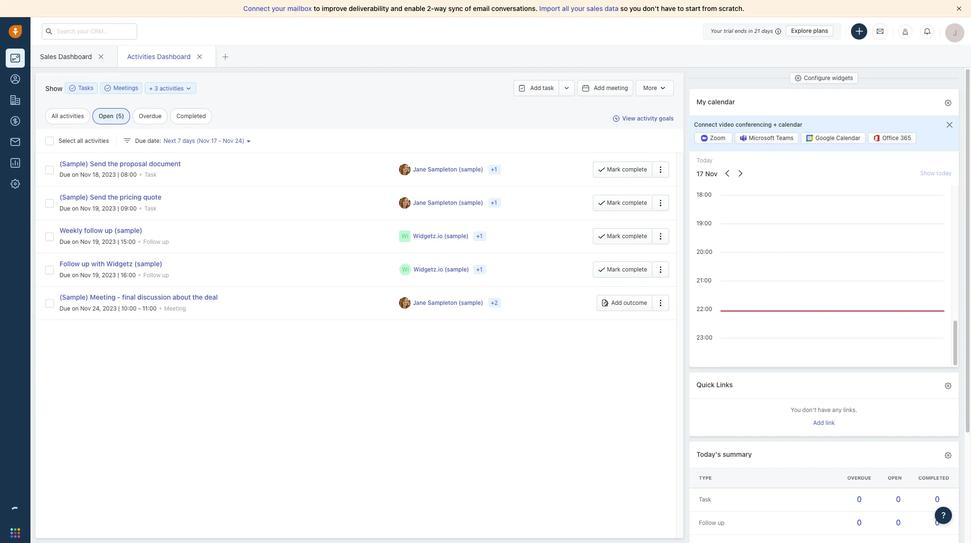 Task type: locate. For each thing, give the bounding box(es) containing it.
0 horizontal spatial completed
[[177, 112, 206, 120]]

office 365 button
[[869, 133, 917, 144]]

2023 for (sample)
[[102, 238, 116, 245]]

in
[[749, 28, 753, 34]]

1 jane sampleton (sample) link from the top
[[413, 165, 484, 174]]

don't
[[643, 4, 660, 12], [803, 407, 817, 414]]

1 on from the top
[[72, 171, 79, 178]]

1 horizontal spatial have
[[819, 407, 831, 414]]

follow left with
[[60, 260, 80, 268]]

send up due on nov 19, 2023 | 09:00
[[90, 193, 106, 201]]

2 mark from the top
[[607, 199, 621, 206]]

16:00
[[121, 271, 136, 279]]

open ( 5 )
[[99, 112, 124, 120]]

0 horizontal spatial calendar
[[708, 97, 736, 106]]

( down meetings
[[116, 112, 118, 120]]

on for (sample) send the proposal document
[[72, 171, 79, 178]]

1 horizontal spatial activities
[[85, 137, 109, 144]]

jane sampleton (sample) for (sample) send the proposal document
[[413, 166, 483, 173]]

have up add link at bottom
[[819, 407, 831, 414]]

( right 7
[[197, 137, 199, 144]]

365
[[901, 135, 912, 142]]

dashboard for activities dashboard
[[157, 52, 191, 60]]

0 vertical spatial 17
[[211, 137, 217, 144]]

on left 18,
[[72, 171, 79, 178]]

1 horizontal spatial overdue
[[848, 475, 872, 481]]

due for (sample) send the proposal document
[[60, 171, 70, 178]]

1 vertical spatial widgetz.io
[[414, 266, 443, 273]]

2 mark complete button from the top
[[593, 195, 652, 211]]

2 vertical spatial sampleton
[[428, 299, 458, 307]]

calendar right my
[[708, 97, 736, 106]]

1 sampleton from the top
[[428, 166, 458, 173]]

2 vertical spatial -
[[138, 305, 141, 312]]

1 vertical spatial jane
[[413, 199, 426, 207]]

2 jane sampleton (sample) link from the top
[[413, 199, 484, 207]]

on for (sample) send the pricing quote
[[72, 205, 79, 212]]

0 vertical spatial task
[[144, 171, 157, 178]]

microsoft teams
[[749, 135, 794, 142]]

| left 15:00
[[118, 238, 119, 245]]

down image
[[185, 85, 192, 92]]

mark complete for document
[[607, 166, 648, 173]]

2 vertical spatial jane sampleton (sample) link
[[413, 299, 484, 307]]

all right import
[[562, 4, 569, 12]]

add left meeting
[[594, 84, 605, 92]]

sampleton for (sample) meeting - final discussion about the deal
[[428, 299, 458, 307]]

1 vertical spatial jane sampleton (sample)
[[413, 199, 483, 207]]

Search your CRM... text field
[[42, 23, 137, 39]]

days right 7
[[183, 137, 195, 144]]

more button
[[636, 80, 674, 96], [636, 80, 674, 96]]

activities right 3
[[160, 85, 184, 92]]

1 jane sampleton (sample) from the top
[[413, 166, 483, 173]]

follow up up the discussion
[[143, 271, 169, 279]]

(sample)
[[459, 166, 483, 173], [459, 199, 483, 207], [114, 227, 142, 235], [444, 233, 469, 240], [134, 260, 162, 268], [445, 266, 469, 273], [459, 299, 483, 307]]

due on nov 19, 2023 | 15:00
[[60, 238, 136, 245]]

mark complete for quote
[[607, 199, 648, 206]]

2 vertical spatial the
[[193, 293, 203, 301]]

0 horizontal spatial open
[[99, 112, 114, 120]]

from
[[703, 4, 717, 12]]

+ up microsoft teams
[[774, 121, 778, 128]]

jane for (sample) send the proposal document
[[413, 166, 426, 173]]

3 on from the top
[[72, 238, 79, 245]]

quote
[[143, 193, 162, 201]]

19, down (sample) send the pricing quote link
[[92, 205, 100, 212]]

1 horizontal spatial don't
[[803, 407, 817, 414]]

connect for connect video conferencing + calendar
[[695, 121, 718, 128]]

3 jane from the top
[[413, 299, 426, 307]]

to left "start"
[[678, 4, 684, 12]]

1 horizontal spatial completed
[[919, 475, 950, 481]]

2023 down (sample) send the pricing quote link
[[102, 205, 116, 212]]

(sample) meeting - final discussion about the deal link
[[60, 293, 218, 301]]

0 horizontal spatial activities
[[60, 112, 84, 120]]

jane sampleton (sample)
[[413, 166, 483, 173], [413, 199, 483, 207], [413, 299, 483, 307]]

(sample) send the proposal document
[[60, 160, 181, 168]]

(sample) up due on nov 19, 2023 | 09:00
[[60, 193, 88, 201]]

follow up the discussion
[[143, 271, 161, 279]]

your
[[272, 4, 286, 12], [571, 4, 585, 12]]

+ left 3
[[149, 85, 153, 92]]

2 vertical spatial (sample)
[[60, 293, 88, 301]]

19, for follow
[[92, 238, 100, 245]]

2 on from the top
[[72, 205, 79, 212]]

to
[[314, 4, 320, 12], [678, 4, 684, 12]]

about
[[173, 293, 191, 301]]

add task
[[531, 84, 554, 92]]

3 jane sampleton (sample) from the top
[[413, 299, 483, 307]]

what's new image
[[903, 28, 909, 35]]

up
[[105, 227, 113, 235], [162, 238, 169, 245], [82, 260, 90, 268], [162, 271, 169, 279], [718, 520, 725, 527]]

activities right all
[[60, 112, 84, 120]]

today's
[[697, 450, 721, 458]]

- left the 24
[[219, 137, 221, 144]]

1 vertical spatial widgetz.io (sample) link
[[414, 266, 469, 274]]

follow up right 15:00
[[143, 238, 169, 245]]

17 down today
[[697, 170, 704, 178]]

1 vertical spatial send
[[90, 193, 106, 201]]

the left pricing
[[108, 193, 118, 201]]

- left final
[[117, 293, 120, 301]]

(sample) send the proposal document link
[[60, 160, 181, 168]]

)
[[122, 112, 124, 120], [242, 137, 244, 144]]

your left mailbox
[[272, 4, 286, 12]]

jane sampleton (sample) link for (sample) meeting - final discussion about the deal
[[413, 299, 484, 307]]

1 vertical spatial activities
[[60, 112, 84, 120]]

overdue
[[139, 112, 162, 120], [848, 475, 872, 481]]

zoom button
[[695, 133, 733, 144]]

0
[[858, 495, 862, 504], [897, 495, 901, 504], [936, 495, 940, 504], [858, 518, 862, 527], [897, 518, 901, 527], [936, 518, 940, 527]]

nov left 24,
[[80, 305, 91, 312]]

2 complete from the top
[[622, 199, 648, 206]]

connect your mailbox link
[[243, 4, 314, 12]]

1 vertical spatial open
[[889, 475, 902, 481]]

task down quote
[[144, 205, 157, 212]]

0 vertical spatial -
[[219, 137, 221, 144]]

+1
[[491, 166, 497, 173], [491, 199, 497, 206], [477, 233, 483, 240], [477, 266, 483, 273]]

0 vertical spatial don't
[[643, 4, 660, 12]]

dashboard right sales
[[58, 52, 92, 60]]

nov up follow
[[80, 205, 91, 212]]

activities down open ( 5 )
[[85, 137, 109, 144]]

10:00
[[121, 305, 137, 312]]

0 horizontal spatial 17
[[211, 137, 217, 144]]

open for open
[[889, 475, 902, 481]]

0 link
[[858, 495, 862, 504], [897, 495, 901, 504], [936, 495, 940, 504], [858, 518, 862, 527], [897, 518, 901, 527], [936, 518, 940, 527]]

mark complete button
[[593, 161, 652, 178], [593, 195, 652, 211], [593, 228, 652, 244], [593, 262, 652, 278]]

data
[[605, 4, 619, 12]]

follow right 15:00
[[143, 238, 161, 245]]

on left 24,
[[72, 305, 79, 312]]

0 vertical spatial completed
[[177, 112, 206, 120]]

send email image
[[877, 27, 884, 35]]

0 horizontal spatial +
[[149, 85, 153, 92]]

you
[[630, 4, 641, 12]]

1 jane from the top
[[413, 166, 426, 173]]

3 mark complete button from the top
[[593, 228, 652, 244]]

0 vertical spatial all
[[562, 4, 569, 12]]

completed for overdue
[[177, 112, 206, 120]]

1 vertical spatial )
[[242, 137, 244, 144]]

2 sampleton from the top
[[428, 199, 458, 207]]

24,
[[92, 305, 101, 312]]

office
[[883, 135, 899, 142]]

19, down follow
[[92, 238, 100, 245]]

close image
[[957, 6, 962, 11]]

add link link
[[814, 419, 835, 429]]

complete
[[622, 166, 648, 173], [622, 199, 648, 206], [622, 233, 648, 240], [622, 266, 648, 273]]

jane for (sample) send the pricing quote
[[413, 199, 426, 207]]

add meeting
[[594, 84, 628, 92]]

have left "start"
[[661, 4, 676, 12]]

1 horizontal spatial calendar
[[779, 121, 803, 128]]

1 vertical spatial 17
[[697, 170, 704, 178]]

1 send from the top
[[90, 160, 106, 168]]

2023
[[102, 171, 116, 178], [102, 205, 116, 212], [102, 238, 116, 245], [102, 271, 116, 279], [103, 305, 117, 312]]

0 vertical spatial open
[[99, 112, 114, 120]]

1 vertical spatial meeting
[[164, 305, 186, 312]]

due
[[135, 137, 146, 144], [60, 171, 70, 178], [60, 205, 70, 212], [60, 238, 70, 245], [60, 271, 70, 279], [60, 305, 70, 312]]

2023 for final
[[103, 305, 117, 312]]

1 vertical spatial don't
[[803, 407, 817, 414]]

on up the weekly
[[72, 205, 79, 212]]

2 send from the top
[[90, 193, 106, 201]]

mark
[[607, 166, 621, 173], [607, 199, 621, 206], [607, 233, 621, 240], [607, 266, 621, 273]]

2023 down the weekly follow up (sample) link
[[102, 238, 116, 245]]

0 horizontal spatial to
[[314, 4, 320, 12]]

freshworks switcher image
[[10, 528, 20, 538]]

1 horizontal spatial meeting
[[164, 305, 186, 312]]

meeting down "about"
[[164, 305, 186, 312]]

google calendar
[[816, 135, 861, 142]]

widgetz.io
[[413, 233, 443, 240], [414, 266, 443, 273]]

activities dashboard
[[127, 52, 191, 60]]

pricing
[[120, 193, 142, 201]]

0 vertical spatial days
[[762, 28, 774, 34]]

the left deal
[[193, 293, 203, 301]]

0 vertical spatial widgetz.io (sample) link
[[413, 232, 469, 240]]

1 to from the left
[[314, 4, 320, 12]]

3 19, from the top
[[92, 271, 100, 279]]

2023 for pricing
[[102, 205, 116, 212]]

17 left the 24
[[211, 137, 217, 144]]

sales
[[587, 4, 603, 12]]

(sample) down the select
[[60, 160, 88, 168]]

mark complete button for document
[[593, 161, 652, 178]]

(sample)
[[60, 160, 88, 168], [60, 193, 88, 201], [60, 293, 88, 301]]

open for open ( 5 )
[[99, 112, 114, 120]]

ends
[[735, 28, 747, 34]]

4 mark complete from the top
[[607, 266, 648, 273]]

19,
[[92, 205, 100, 212], [92, 238, 100, 245], [92, 271, 100, 279]]

the up due on nov 18, 2023 | 08:00
[[108, 160, 118, 168]]

1 complete from the top
[[622, 166, 648, 173]]

0 vertical spatial the
[[108, 160, 118, 168]]

2 vertical spatial 19,
[[92, 271, 100, 279]]

to right mailbox
[[314, 4, 320, 12]]

3 sampleton from the top
[[428, 299, 458, 307]]

your
[[711, 28, 723, 34]]

mark complete for (sample)
[[607, 266, 648, 273]]

1 vertical spatial wi
[[402, 266, 409, 273]]

so
[[621, 4, 628, 12]]

jane sampleton (sample) for (sample) send the pricing quote
[[413, 199, 483, 207]]

add for add link
[[814, 419, 825, 426]]

4 mark from the top
[[607, 266, 621, 273]]

2 vertical spatial follow up
[[699, 520, 725, 527]]

19, for send
[[92, 205, 100, 212]]

send for proposal
[[90, 160, 106, 168]]

| left the 08:00 at the top left of page
[[118, 171, 119, 178]]

0 vertical spatial +
[[149, 85, 153, 92]]

1 vertical spatial 19,
[[92, 238, 100, 245]]

0 horizontal spatial )
[[122, 112, 124, 120]]

on down the weekly
[[72, 238, 79, 245]]

dashboard up + 3 activities 'link'
[[157, 52, 191, 60]]

complete for (sample)
[[622, 266, 648, 273]]

on for weekly follow up (sample)
[[72, 238, 79, 245]]

4 on from the top
[[72, 271, 79, 279]]

1 horizontal spatial connect
[[695, 121, 718, 128]]

2 vertical spatial jane sampleton (sample)
[[413, 299, 483, 307]]

| left 16:00
[[118, 271, 119, 279]]

your left sales
[[571, 4, 585, 12]]

on for (sample) meeting - final discussion about the deal
[[72, 305, 79, 312]]

5
[[118, 112, 122, 120]]

3 mark from the top
[[607, 233, 621, 240]]

meeting up "due on nov 24, 2023 | 10:00 - 11:00"
[[90, 293, 116, 301]]

| left 09:00
[[118, 205, 119, 212]]

1 vertical spatial (
[[197, 137, 199, 144]]

3 complete from the top
[[622, 233, 648, 240]]

0 vertical spatial send
[[90, 160, 106, 168]]

days right '21'
[[762, 28, 774, 34]]

all
[[51, 112, 58, 120]]

1 vertical spatial wi widgetz.io (sample)
[[402, 266, 469, 273]]

0 horizontal spatial connect
[[243, 4, 270, 12]]

1 mark from the top
[[607, 166, 621, 173]]

add meeting button
[[578, 80, 634, 96]]

wi
[[402, 233, 409, 240], [402, 266, 409, 273]]

activities
[[127, 52, 155, 60]]

video
[[719, 121, 734, 128]]

2 dashboard from the left
[[157, 52, 191, 60]]

3 (sample) from the top
[[60, 293, 88, 301]]

all right the select
[[77, 137, 83, 144]]

17
[[211, 137, 217, 144], [697, 170, 704, 178]]

2 mark complete from the top
[[607, 199, 648, 206]]

0 vertical spatial overdue
[[139, 112, 162, 120]]

0 vertical spatial (
[[116, 112, 118, 120]]

0 vertical spatial activities
[[160, 85, 184, 92]]

teams
[[777, 135, 794, 142]]

deal
[[205, 293, 218, 301]]

0 vertical spatial jane sampleton (sample) link
[[413, 165, 484, 174]]

0 vertical spatial jane sampleton (sample)
[[413, 166, 483, 173]]

follow up down type
[[699, 520, 725, 527]]

add left task
[[531, 84, 541, 92]]

add task button
[[514, 80, 559, 96]]

add left outcome
[[612, 299, 622, 306]]

with
[[91, 260, 105, 268]]

0 vertical spatial widgetz.io
[[413, 233, 443, 240]]

follow down type
[[699, 520, 717, 527]]

0 vertical spatial connect
[[243, 4, 270, 12]]

add left 'link'
[[814, 419, 825, 426]]

2 (sample) from the top
[[60, 193, 88, 201]]

task
[[543, 84, 554, 92]]

5 on from the top
[[72, 305, 79, 312]]

3 jane sampleton (sample) link from the top
[[413, 299, 484, 307]]

connect for connect your mailbox to improve deliverability and enable 2-way sync of email conversations. import all your sales data so you don't have to start from scratch.
[[243, 4, 270, 12]]

0 vertical spatial wi
[[402, 233, 409, 240]]

activities inside 'link'
[[160, 85, 184, 92]]

trial
[[724, 28, 734, 34]]

1 vertical spatial completed
[[919, 475, 950, 481]]

0 vertical spatial (sample)
[[60, 160, 88, 168]]

(sample) down due on nov 19, 2023 | 16:00
[[60, 293, 88, 301]]

on down the follow up with widgetz (sample) at the left of the page
[[72, 271, 79, 279]]

1 horizontal spatial your
[[571, 4, 585, 12]]

send up due on nov 18, 2023 | 08:00
[[90, 160, 106, 168]]

2023 down the follow up with widgetz (sample) at the left of the page
[[102, 271, 116, 279]]

1 horizontal spatial -
[[138, 305, 141, 312]]

| for proposal
[[118, 171, 119, 178]]

1 vertical spatial all
[[77, 137, 83, 144]]

4 complete from the top
[[622, 266, 648, 273]]

1 horizontal spatial +
[[774, 121, 778, 128]]

2 jane sampleton (sample) from the top
[[413, 199, 483, 207]]

1 vertical spatial connect
[[695, 121, 718, 128]]

+1 for (sample)
[[477, 266, 483, 273]]

1 (sample) from the top
[[60, 160, 88, 168]]

today's summary
[[697, 450, 752, 458]]

1 vertical spatial overdue
[[848, 475, 872, 481]]

0 horizontal spatial meeting
[[90, 293, 116, 301]]

have
[[661, 4, 676, 12], [819, 407, 831, 414]]

configure
[[805, 74, 831, 81]]

connect left mailbox
[[243, 4, 270, 12]]

1 19, from the top
[[92, 205, 100, 212]]

sync
[[449, 4, 463, 12]]

all
[[562, 4, 569, 12], [77, 137, 83, 144]]

microsoft teams button
[[735, 133, 799, 144]]

0 horizontal spatial -
[[117, 293, 120, 301]]

connect up zoom button
[[695, 121, 718, 128]]

2023 for widgetz
[[102, 271, 116, 279]]

0 vertical spatial 19,
[[92, 205, 100, 212]]

wi widgetz.io (sample) for follow up with widgetz (sample)
[[402, 266, 469, 273]]

2 jane from the top
[[413, 199, 426, 207]]

1 mark complete button from the top
[[593, 161, 652, 178]]

view
[[623, 115, 636, 122]]

wi widgetz.io (sample)
[[402, 233, 469, 240], [402, 266, 469, 273]]

and
[[391, 4, 403, 12]]

19, down with
[[92, 271, 100, 279]]

open
[[99, 112, 114, 120], [889, 475, 902, 481]]

18:00
[[697, 191, 712, 198]]

0 horizontal spatial don't
[[643, 4, 660, 12]]

meetings
[[114, 85, 138, 92]]

0 vertical spatial follow up
[[143, 238, 169, 245]]

- left 11:00
[[138, 305, 141, 312]]

task down type
[[699, 496, 712, 503]]

links
[[717, 381, 733, 389]]

calendar up teams
[[779, 121, 803, 128]]

2023 right 18,
[[102, 171, 116, 178]]

on
[[72, 171, 79, 178], [72, 205, 79, 212], [72, 238, 79, 245], [72, 271, 79, 279], [72, 305, 79, 312]]

1 vertical spatial task
[[144, 205, 157, 212]]

1 vertical spatial sampleton
[[428, 199, 458, 207]]

wi widgetz.io (sample) for weekly follow up (sample)
[[402, 233, 469, 240]]

0 vertical spatial have
[[661, 4, 676, 12]]

on for follow up with widgetz (sample)
[[72, 271, 79, 279]]

add for add meeting
[[594, 84, 605, 92]]

1 mark complete from the top
[[607, 166, 648, 173]]

wi for follow up with widgetz (sample)
[[402, 266, 409, 273]]

1 vertical spatial days
[[183, 137, 195, 144]]

nov down today
[[706, 170, 718, 178]]

| left "10:00"
[[118, 305, 120, 312]]

2023 for proposal
[[102, 171, 116, 178]]

jane sampleton (sample) link for (sample) send the proposal document
[[413, 165, 484, 174]]

2 19, from the top
[[92, 238, 100, 245]]

2023 right 24,
[[103, 305, 117, 312]]

4 mark complete button from the top
[[593, 262, 652, 278]]

0 vertical spatial sampleton
[[428, 166, 458, 173]]

connect
[[243, 4, 270, 12], [695, 121, 718, 128]]

1 vertical spatial (sample)
[[60, 193, 88, 201]]

1 vertical spatial the
[[108, 193, 118, 201]]

2 horizontal spatial activities
[[160, 85, 184, 92]]

1 dashboard from the left
[[58, 52, 92, 60]]

0 vertical spatial wi widgetz.io (sample)
[[402, 233, 469, 240]]

task down document
[[144, 171, 157, 178]]

1 vertical spatial have
[[819, 407, 831, 414]]

0 horizontal spatial overdue
[[139, 112, 162, 120]]

1 vertical spatial follow up
[[143, 271, 169, 279]]

2 vertical spatial jane
[[413, 299, 426, 307]]



Task type: describe. For each thing, give the bounding box(es) containing it.
of
[[465, 4, 472, 12]]

conferencing
[[736, 121, 772, 128]]

mark for document
[[607, 166, 621, 173]]

all activities
[[51, 112, 84, 120]]

due for weekly follow up (sample)
[[60, 238, 70, 245]]

scratch.
[[719, 4, 745, 12]]

1 your from the left
[[272, 4, 286, 12]]

summary
[[723, 450, 752, 458]]

zoom
[[710, 135, 726, 142]]

(sample) send the pricing quote
[[60, 193, 162, 201]]

24
[[235, 137, 242, 144]]

1 horizontal spatial 17
[[697, 170, 704, 178]]

google calendar button
[[802, 133, 866, 144]]

final
[[122, 293, 136, 301]]

office 365
[[883, 135, 912, 142]]

1 vertical spatial -
[[117, 293, 120, 301]]

import
[[540, 4, 561, 12]]

1 vertical spatial calendar
[[779, 121, 803, 128]]

link
[[826, 419, 835, 426]]

wi button
[[399, 264, 412, 276]]

quick links
[[697, 381, 733, 389]]

0 vertical spatial calendar
[[708, 97, 736, 106]]

(sample) for (sample) meeting - final discussion about the deal
[[60, 293, 88, 301]]

mark for quote
[[607, 199, 621, 206]]

document
[[149, 160, 181, 168]]

+1 for document
[[491, 166, 497, 173]]

2 vertical spatial task
[[699, 496, 712, 503]]

3
[[155, 85, 158, 92]]

sampleton for (sample) send the proposal document
[[428, 166, 458, 173]]

links.
[[844, 407, 858, 414]]

mailbox
[[288, 4, 312, 12]]

sampleton for (sample) send the pricing quote
[[428, 199, 458, 207]]

activities for all
[[85, 137, 109, 144]]

nov down follow
[[80, 238, 91, 245]]

19, for up
[[92, 271, 100, 279]]

20:00
[[697, 248, 713, 255]]

task for quote
[[144, 205, 157, 212]]

date:
[[148, 137, 161, 144]]

widgetz.io (sample) link for follow up with widgetz (sample)
[[414, 266, 469, 274]]

weekly follow up (sample) link
[[60, 227, 142, 235]]

due on nov 18, 2023 | 08:00
[[60, 171, 137, 178]]

22:00
[[697, 305, 713, 312]]

task for document
[[144, 171, 157, 178]]

activities for 3
[[160, 85, 184, 92]]

my calendar
[[697, 97, 736, 106]]

widgetz.io for follow up with widgetz (sample)
[[414, 266, 443, 273]]

due on nov 19, 2023 | 09:00
[[60, 205, 137, 212]]

discussion
[[137, 293, 171, 301]]

add for add outcome
[[612, 299, 622, 306]]

1 horizontal spatial (
[[197, 137, 199, 144]]

mark complete button for (sample)
[[593, 262, 652, 278]]

due for follow up with widgetz (sample)
[[60, 271, 70, 279]]

due on nov 24, 2023 | 10:00 - 11:00
[[60, 305, 157, 312]]

due for (sample) send the pricing quote
[[60, 205, 70, 212]]

weekly
[[60, 227, 82, 235]]

enable
[[404, 4, 426, 12]]

nov right 7
[[199, 137, 210, 144]]

add outcome button
[[597, 295, 652, 311]]

09:00
[[121, 205, 137, 212]]

0 horizontal spatial days
[[183, 137, 195, 144]]

2 to from the left
[[678, 4, 684, 12]]

today
[[697, 157, 713, 164]]

+ 3 activities link
[[149, 84, 192, 93]]

complete for document
[[622, 166, 648, 173]]

explore plans link
[[786, 25, 834, 37]]

add link
[[814, 419, 835, 426]]

google
[[816, 135, 835, 142]]

improve
[[322, 4, 347, 12]]

connect your mailbox to improve deliverability and enable 2-way sync of email conversations. import all your sales data so you don't have to start from scratch.
[[243, 4, 745, 12]]

jane sampleton (sample) link for (sample) send the pricing quote
[[413, 199, 484, 207]]

view activity goals link
[[614, 115, 674, 123]]

| for final
[[118, 305, 120, 312]]

weekly follow up (sample)
[[60, 227, 142, 235]]

jane for (sample) meeting - final discussion about the deal
[[413, 299, 426, 307]]

select
[[59, 137, 76, 144]]

any
[[833, 407, 842, 414]]

0 vertical spatial meeting
[[90, 293, 116, 301]]

tasks
[[78, 85, 93, 92]]

2 your from the left
[[571, 4, 585, 12]]

the for proposal
[[108, 160, 118, 168]]

21
[[755, 28, 760, 34]]

sales dashboard
[[40, 52, 92, 60]]

proposal
[[120, 160, 147, 168]]

quick
[[697, 381, 715, 389]]

add for add task
[[531, 84, 541, 92]]

1 horizontal spatial all
[[562, 4, 569, 12]]

jane sampleton (sample) for (sample) meeting - final discussion about the deal
[[413, 299, 483, 307]]

nov down the follow up with widgetz (sample) at the left of the page
[[80, 271, 91, 279]]

nov left the 24
[[223, 137, 234, 144]]

+ inside 'link'
[[149, 85, 153, 92]]

(sample) for (sample) send the pricing quote
[[60, 193, 88, 201]]

dashboard for sales dashboard
[[58, 52, 92, 60]]

way
[[434, 4, 447, 12]]

show
[[45, 84, 63, 92]]

1 horizontal spatial )
[[242, 137, 244, 144]]

plans
[[814, 27, 829, 34]]

23:00
[[697, 334, 713, 341]]

mark for (sample)
[[607, 266, 621, 273]]

1 horizontal spatial days
[[762, 28, 774, 34]]

1 vertical spatial +
[[774, 121, 778, 128]]

widgetz.io (sample) link for weekly follow up (sample)
[[413, 232, 469, 240]]

follow up with widgetz (sample) link
[[60, 260, 162, 268]]

0 horizontal spatial all
[[77, 137, 83, 144]]

nov left 18,
[[80, 171, 91, 178]]

3 mark complete from the top
[[607, 233, 648, 240]]

+ 3 activities button
[[145, 82, 196, 94]]

follow up with widgetz (sample)
[[60, 260, 162, 268]]

| for widgetz
[[118, 271, 119, 279]]

complete for quote
[[622, 199, 648, 206]]

2-
[[427, 4, 434, 12]]

(sample) meeting - final discussion about the deal
[[60, 293, 218, 301]]

outcome
[[624, 299, 648, 306]]

due for (sample) meeting - final discussion about the deal
[[60, 305, 70, 312]]

deliverability
[[349, 4, 389, 12]]

17 nov
[[697, 170, 718, 178]]

(sample) send the pricing quote link
[[60, 193, 162, 201]]

email
[[473, 4, 490, 12]]

conversations.
[[492, 4, 538, 12]]

meeting
[[607, 84, 628, 92]]

configure widgets
[[805, 74, 854, 81]]

0 horizontal spatial have
[[661, 4, 676, 12]]

widgetz.io for weekly follow up (sample)
[[413, 233, 443, 240]]

activity
[[638, 115, 658, 122]]

19:00
[[697, 220, 712, 227]]

microsoft
[[749, 135, 775, 142]]

| for pricing
[[118, 205, 119, 212]]

+ 3 activities
[[149, 85, 184, 92]]

completed for open
[[919, 475, 950, 481]]

11:00
[[143, 305, 157, 312]]

the for pricing
[[108, 193, 118, 201]]

+1 for quote
[[491, 199, 497, 206]]

follow up for weekly follow up (sample)
[[143, 238, 169, 245]]

+2
[[491, 299, 498, 306]]

0 horizontal spatial (
[[116, 112, 118, 120]]

follow up for follow up with widgetz (sample)
[[143, 271, 169, 279]]

wi for weekly follow up (sample)
[[402, 233, 409, 240]]

(sample) for (sample) send the proposal document
[[60, 160, 88, 168]]

2 horizontal spatial -
[[219, 137, 221, 144]]

send for pricing
[[90, 193, 106, 201]]

you
[[791, 407, 801, 414]]

your trial ends in 21 days
[[711, 28, 774, 34]]

mark complete button for quote
[[593, 195, 652, 211]]

explore plans
[[792, 27, 829, 34]]

| for (sample)
[[118, 238, 119, 245]]

add outcome
[[612, 299, 648, 306]]

0 vertical spatial )
[[122, 112, 124, 120]]



Task type: vqa. For each thing, say whether or not it's contained in the screenshot.
the left the your
yes



